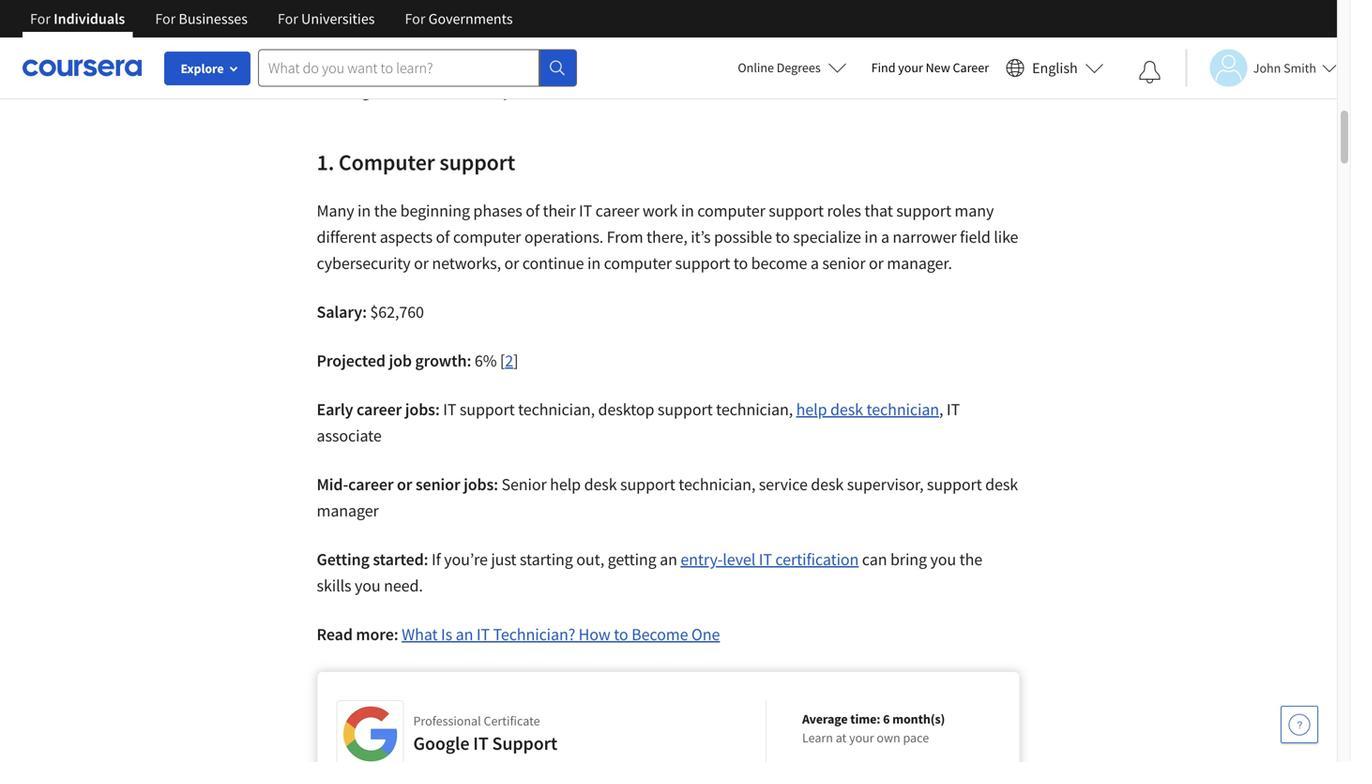 Task type: describe. For each thing, give the bounding box(es) containing it.
job outlook information is sourced from the us bureau of labor statistics (bls) and applies to the period 2021 to 2031, unless stated otherwise.
[[317, 5, 994, 53]]

how
[[579, 624, 611, 646]]

support down 6%
[[460, 399, 515, 420]]

it inside many in the beginning phases of their it career work in computer support roles that support many different aspects of computer operations. from there, it's possible to specialize in a narrower field like cybersecurity or networks, or continue in computer support to become a senior or manager.
[[579, 200, 592, 221]]

support up phases
[[439, 148, 515, 176]]

*average
[[317, 80, 379, 101]]

it down growth:
[[443, 399, 456, 420]]

1 vertical spatial from
[[588, 80, 622, 101]]

2021
[[366, 31, 399, 53]]

level
[[723, 549, 756, 571]]

universities
[[301, 9, 375, 28]]

to down possible
[[734, 253, 748, 274]]

job
[[317, 5, 343, 26]]

$62,760
[[370, 302, 424, 323]]

online degrees
[[738, 59, 821, 76]]

getting
[[608, 549, 657, 571]]

desktop
[[598, 399, 654, 420]]

2 vertical spatial computer
[[604, 253, 672, 274]]

sourced inside job outlook information is sourced from the us bureau of labor statistics (bls) and applies to the period 2021 to 2031, unless stated otherwise.
[[504, 5, 560, 26]]

many
[[955, 200, 994, 221]]

skills
[[317, 576, 351, 597]]

aspects
[[380, 227, 433, 248]]

it right is
[[477, 624, 490, 646]]

explore
[[181, 60, 224, 77]]

technician, inside senior help desk support technician, service desk supervisor, support desk manager
[[679, 474, 756, 495]]

0 vertical spatial you
[[930, 549, 956, 571]]

english button
[[999, 38, 1112, 99]]

become
[[632, 624, 688, 646]]

if
[[432, 549, 441, 571]]

many
[[317, 200, 354, 221]]

]
[[513, 350, 518, 372]]

cybersecurity
[[317, 253, 411, 274]]

manager
[[317, 501, 379, 522]]

is
[[441, 624, 452, 646]]

or right 'mid-'
[[397, 474, 412, 495]]

average
[[802, 711, 848, 728]]

otherwise.
[[555, 31, 628, 53]]

computer
[[339, 148, 435, 176]]

coursera image
[[23, 53, 142, 83]]

degrees
[[777, 59, 821, 76]]

for universities
[[278, 9, 375, 28]]

manager.
[[887, 253, 952, 274]]

or left manager.
[[869, 253, 884, 274]]

1 vertical spatial an
[[456, 624, 473, 646]]

starting
[[520, 549, 573, 571]]

beginning
[[400, 200, 470, 221]]

support up narrower at the right top of page
[[896, 200, 951, 221]]

professional certificate google it support
[[413, 713, 557, 756]]

stated
[[509, 31, 552, 53]]

bring
[[890, 549, 927, 571]]

in right work
[[681, 200, 694, 221]]

time:
[[850, 711, 881, 728]]

early career jobs: it support technician, desktop support technician, help desk technician
[[317, 399, 939, 420]]

1 vertical spatial computer
[[453, 227, 521, 248]]

What do you want to learn? text field
[[258, 49, 540, 87]]

projected job growth: 6%  [ 2 ]
[[317, 350, 518, 372]]

(bls)
[[829, 5, 866, 26]]

online degrees button
[[723, 47, 862, 88]]

of inside job outlook information is sourced from the us bureau of labor statistics (bls) and applies to the period 2021 to 2031, unless stated otherwise.
[[702, 5, 716, 26]]

to up become
[[775, 227, 790, 248]]

1 vertical spatial jobs:
[[464, 474, 498, 495]]

there,
[[647, 227, 688, 248]]

what is an it technician? how to become one link
[[402, 624, 720, 646]]

annual
[[382, 80, 431, 101]]

0 horizontal spatial senior
[[416, 474, 460, 495]]

1. computer support
[[317, 148, 515, 176]]

the up career at the right
[[971, 5, 994, 26]]

of down beginning
[[436, 227, 450, 248]]

and
[[869, 5, 896, 26]]

individuals
[[54, 9, 125, 28]]

it's
[[691, 227, 711, 248]]

salary:
[[317, 302, 367, 323]]

it inside , it associate
[[947, 399, 960, 420]]

technician
[[867, 399, 939, 420]]

1 vertical spatial you
[[355, 576, 381, 597]]

2
[[505, 350, 513, 372]]

base
[[434, 80, 467, 101]]

6
[[883, 711, 890, 728]]

*average annual base salary is sourced from glassdoor as of december 2022
[[317, 80, 842, 101]]

for for governments
[[405, 9, 425, 28]]

technician, up the service
[[716, 399, 793, 420]]

from inside job outlook information is sourced from the us bureau of labor statistics (bls) and applies to the period 2021 to 2031, unless stated otherwise.
[[563, 5, 597, 26]]

find your new career link
[[862, 56, 999, 80]]

operations.
[[524, 227, 604, 248]]

need.
[[384, 576, 423, 597]]

read
[[317, 624, 353, 646]]

the inside many in the beginning phases of their it career work in computer support roles that support many different aspects of computer operations. from there, it's possible to specialize in a narrower field like cybersecurity or networks, or continue in computer support to become a senior or manager.
[[374, 200, 397, 221]]

field
[[960, 227, 991, 248]]

it right level
[[759, 549, 772, 571]]

projected
[[317, 350, 386, 372]]

unless
[[461, 31, 505, 53]]

technician, down ]
[[518, 399, 595, 420]]

read more: what is an it technician? how to become one
[[317, 624, 720, 646]]

getting started: if you're just starting out, getting an entry-level it certification
[[317, 549, 859, 571]]

online
[[738, 59, 774, 76]]

narrower
[[893, 227, 957, 248]]

0 vertical spatial an
[[660, 549, 677, 571]]

senior inside many in the beginning phases of their it career work in computer support roles that support many different aspects of computer operations. from there, it's possible to specialize in a narrower field like cybersecurity or networks, or continue in computer support to become a senior or manager.
[[822, 253, 866, 274]]

their
[[543, 200, 576, 221]]

continue
[[522, 253, 584, 274]]

statistics
[[763, 5, 826, 26]]

bureau
[[649, 5, 699, 26]]

businesses
[[179, 9, 248, 28]]

mid-career or senior jobs:
[[317, 474, 502, 495]]

like
[[994, 227, 1019, 248]]

growth:
[[415, 350, 471, 372]]



Task type: locate. For each thing, give the bounding box(es) containing it.
1 vertical spatial sourced
[[530, 80, 585, 101]]

help inside senior help desk support technician, service desk supervisor, support desk manager
[[550, 474, 581, 495]]

help up the service
[[796, 399, 827, 420]]

salary
[[470, 80, 512, 101]]

4 for from the left
[[405, 9, 425, 28]]

learn
[[802, 730, 833, 747]]

1 horizontal spatial help
[[796, 399, 827, 420]]

can bring you the skills you need.
[[317, 549, 983, 597]]

career up from
[[596, 200, 639, 221]]

0 horizontal spatial your
[[849, 730, 874, 747]]

1 horizontal spatial is
[[515, 80, 526, 101]]

average time: 6 month(s) learn at your own pace
[[802, 711, 945, 747]]

to right applies
[[953, 5, 967, 26]]

0 vertical spatial help
[[796, 399, 827, 420]]

support
[[439, 148, 515, 176], [769, 200, 824, 221], [896, 200, 951, 221], [675, 253, 730, 274], [460, 399, 515, 420], [658, 399, 713, 420], [620, 474, 675, 495], [927, 474, 982, 495]]

it
[[579, 200, 592, 221], [443, 399, 456, 420], [947, 399, 960, 420], [759, 549, 772, 571], [477, 624, 490, 646], [473, 732, 489, 756]]

sourced up stated at the left top of page
[[504, 5, 560, 26]]

0 vertical spatial jobs:
[[405, 399, 440, 420]]

None search field
[[258, 49, 577, 87]]

2031,
[[420, 31, 457, 53]]

the up aspects
[[374, 200, 397, 221]]

more:
[[356, 624, 398, 646]]

the left us
[[600, 5, 623, 26]]

your down time:
[[849, 730, 874, 747]]

december
[[734, 80, 806, 101]]

new
[[926, 59, 950, 76]]

help center image
[[1288, 714, 1311, 737]]

is inside job outlook information is sourced from the us bureau of labor statistics (bls) and applies to the period 2021 to 2031, unless stated otherwise.
[[490, 5, 501, 26]]

for for universities
[[278, 9, 298, 28]]

job
[[389, 350, 412, 372]]

help right senior
[[550, 474, 581, 495]]

in right many
[[358, 200, 371, 221]]

for for businesses
[[155, 9, 176, 28]]

early
[[317, 399, 353, 420]]

different
[[317, 227, 376, 248]]

an right is
[[456, 624, 473, 646]]

networks,
[[432, 253, 501, 274]]

1 horizontal spatial jobs:
[[464, 474, 498, 495]]

smith
[[1284, 60, 1317, 76]]

one
[[692, 624, 720, 646]]

0 horizontal spatial is
[[490, 5, 501, 26]]

for for individuals
[[30, 9, 51, 28]]

0 vertical spatial sourced
[[504, 5, 560, 26]]

from
[[607, 227, 643, 248]]

it right the ,
[[947, 399, 960, 420]]

month(s)
[[892, 711, 945, 728]]

possible
[[714, 227, 772, 248]]

for individuals
[[30, 9, 125, 28]]

0 horizontal spatial a
[[811, 253, 819, 274]]

support down it's
[[675, 253, 730, 274]]

find your new career
[[871, 59, 989, 76]]

1 horizontal spatial an
[[660, 549, 677, 571]]

0 vertical spatial senior
[[822, 253, 866, 274]]

2022
[[809, 80, 842, 101]]

out,
[[576, 549, 604, 571]]

own
[[877, 730, 901, 747]]

associate
[[317, 426, 382, 447]]

1 horizontal spatial your
[[898, 59, 923, 76]]

0 horizontal spatial you
[[355, 576, 381, 597]]

1 vertical spatial a
[[811, 253, 819, 274]]

computer down phases
[[453, 227, 521, 248]]

applies
[[899, 5, 950, 26]]

in down the that
[[865, 227, 878, 248]]

it right their on the top left
[[579, 200, 592, 221]]

technician, left the service
[[679, 474, 756, 495]]

1 horizontal spatial senior
[[822, 253, 866, 274]]

for governments
[[405, 9, 513, 28]]

just
[[491, 549, 517, 571]]

period
[[317, 31, 362, 53]]

a down specialize
[[811, 253, 819, 274]]

career for support
[[357, 399, 402, 420]]

or
[[414, 253, 429, 274], [504, 253, 519, 274], [869, 253, 884, 274], [397, 474, 412, 495]]

entry-level it certification link
[[681, 549, 859, 571]]

2 vertical spatial career
[[348, 474, 394, 495]]

1 vertical spatial help
[[550, 474, 581, 495]]

glassdoor
[[625, 80, 695, 101]]

salary: $62,760
[[317, 302, 424, 323]]

[
[[500, 350, 505, 372]]

for left 'job'
[[278, 9, 298, 28]]

certificate
[[484, 713, 540, 730]]

us
[[626, 5, 646, 26]]

a
[[881, 227, 890, 248], [811, 253, 819, 274]]

google
[[413, 732, 470, 756]]

career inside many in the beginning phases of their it career work in computer support roles that support many different aspects of computer operations. from there, it's possible to specialize in a narrower field like cybersecurity or networks, or continue in computer support to become a senior or manager.
[[596, 200, 639, 221]]

technician?
[[493, 624, 575, 646]]

sourced down stated at the left top of page
[[530, 80, 585, 101]]

career up associate
[[357, 399, 402, 420]]

support up specialize
[[769, 200, 824, 221]]

2 for from the left
[[155, 9, 176, 28]]

of left their on the top left
[[526, 200, 540, 221]]

you right bring
[[930, 549, 956, 571]]

career up manager
[[348, 474, 394, 495]]

many in the beginning phases of their it career work in computer support roles that support many different aspects of computer operations. from there, it's possible to specialize in a narrower field like cybersecurity or networks, or continue in computer support to become a senior or manager.
[[317, 200, 1019, 274]]

to right 2021
[[402, 31, 417, 53]]

computer up possible
[[697, 200, 766, 221]]

roles
[[827, 200, 861, 221]]

it inside professional certificate google it support
[[473, 732, 489, 756]]

john smith
[[1253, 60, 1317, 76]]

john smith button
[[1186, 49, 1337, 87]]

0 vertical spatial computer
[[697, 200, 766, 221]]

work
[[643, 200, 678, 221]]

it down the certificate
[[473, 732, 489, 756]]

1 horizontal spatial you
[[930, 549, 956, 571]]

phases
[[473, 200, 522, 221]]

for up 2031,
[[405, 9, 425, 28]]

0 horizontal spatial an
[[456, 624, 473, 646]]

or down aspects
[[414, 253, 429, 274]]

show notifications image
[[1139, 61, 1161, 84]]

what
[[402, 624, 438, 646]]

1 for from the left
[[30, 9, 51, 28]]

support right "desktop"
[[658, 399, 713, 420]]

from up otherwise.
[[563, 5, 597, 26]]

of
[[702, 5, 716, 26], [717, 80, 731, 101], [526, 200, 540, 221], [436, 227, 450, 248]]

you
[[930, 549, 956, 571], [355, 576, 381, 597]]

2 horizontal spatial computer
[[697, 200, 766, 221]]

is up unless
[[490, 5, 501, 26]]

at
[[836, 730, 847, 747]]

banner navigation
[[15, 0, 528, 52]]

your right find
[[898, 59, 923, 76]]

3 for from the left
[[278, 9, 298, 28]]

for left businesses
[[155, 9, 176, 28]]

the
[[600, 5, 623, 26], [971, 5, 994, 26], [374, 200, 397, 221], [960, 549, 983, 571]]

0 vertical spatial your
[[898, 59, 923, 76]]

can
[[862, 549, 887, 571]]

for businesses
[[155, 9, 248, 28]]

0 vertical spatial a
[[881, 227, 890, 248]]

support right supervisor,
[[927, 474, 982, 495]]

senior up if
[[416, 474, 460, 495]]

0 vertical spatial is
[[490, 5, 501, 26]]

1 vertical spatial senior
[[416, 474, 460, 495]]

in down operations.
[[587, 253, 601, 274]]

senior
[[502, 474, 547, 495]]

for left individuals
[[30, 9, 51, 28]]

0 vertical spatial from
[[563, 5, 597, 26]]

of left labor
[[702, 5, 716, 26]]

0 horizontal spatial computer
[[453, 227, 521, 248]]

1 vertical spatial is
[[515, 80, 526, 101]]

1.
[[317, 148, 334, 176]]

your inside the average time: 6 month(s) learn at your own pace
[[849, 730, 874, 747]]

the right bring
[[960, 549, 983, 571]]

your inside "find your new career" link
[[898, 59, 923, 76]]

or left continue
[[504, 253, 519, 274]]

career for jobs:
[[348, 474, 394, 495]]

the inside can bring you the skills you need.
[[960, 549, 983, 571]]

,
[[939, 399, 943, 420]]

0 vertical spatial career
[[596, 200, 639, 221]]

6%
[[475, 350, 497, 372]]

john
[[1253, 60, 1281, 76]]

1 horizontal spatial a
[[881, 227, 890, 248]]

certification
[[776, 549, 859, 571]]

1 vertical spatial your
[[849, 730, 874, 747]]

support down , it associate
[[620, 474, 675, 495]]

a down the that
[[881, 227, 890, 248]]

is right salary
[[515, 80, 526, 101]]

1 horizontal spatial computer
[[604, 253, 672, 274]]

0 horizontal spatial help
[[550, 474, 581, 495]]

google image
[[342, 707, 398, 763]]

0 horizontal spatial jobs:
[[405, 399, 440, 420]]

labor
[[719, 5, 760, 26]]

of right as
[[717, 80, 731, 101]]

to right how
[[614, 624, 628, 646]]

your
[[898, 59, 923, 76], [849, 730, 874, 747]]

to
[[953, 5, 967, 26], [402, 31, 417, 53], [775, 227, 790, 248], [734, 253, 748, 274], [614, 624, 628, 646]]

help desk technician link
[[796, 399, 939, 420]]

you right skills in the left of the page
[[355, 576, 381, 597]]

2 link
[[505, 350, 513, 372]]

explore button
[[164, 52, 251, 85]]

mid-
[[317, 474, 348, 495]]

information
[[404, 5, 487, 26]]

an left entry-
[[660, 549, 677, 571]]

1 vertical spatial career
[[357, 399, 402, 420]]

for
[[30, 9, 51, 28], [155, 9, 176, 28], [278, 9, 298, 28], [405, 9, 425, 28]]

computer down from
[[604, 253, 672, 274]]

senior down specialize
[[822, 253, 866, 274]]

jobs: left senior
[[464, 474, 498, 495]]

senior help desk support technician, service desk supervisor, support desk manager
[[317, 474, 1018, 522]]

jobs: down projected job growth: 6%  [ 2 ]
[[405, 399, 440, 420]]

jobs:
[[405, 399, 440, 420], [464, 474, 498, 495]]

from down otherwise.
[[588, 80, 622, 101]]

you're
[[444, 549, 488, 571]]



Task type: vqa. For each thing, say whether or not it's contained in the screenshot.
Python for Data Science, AI & Development 'link'
no



